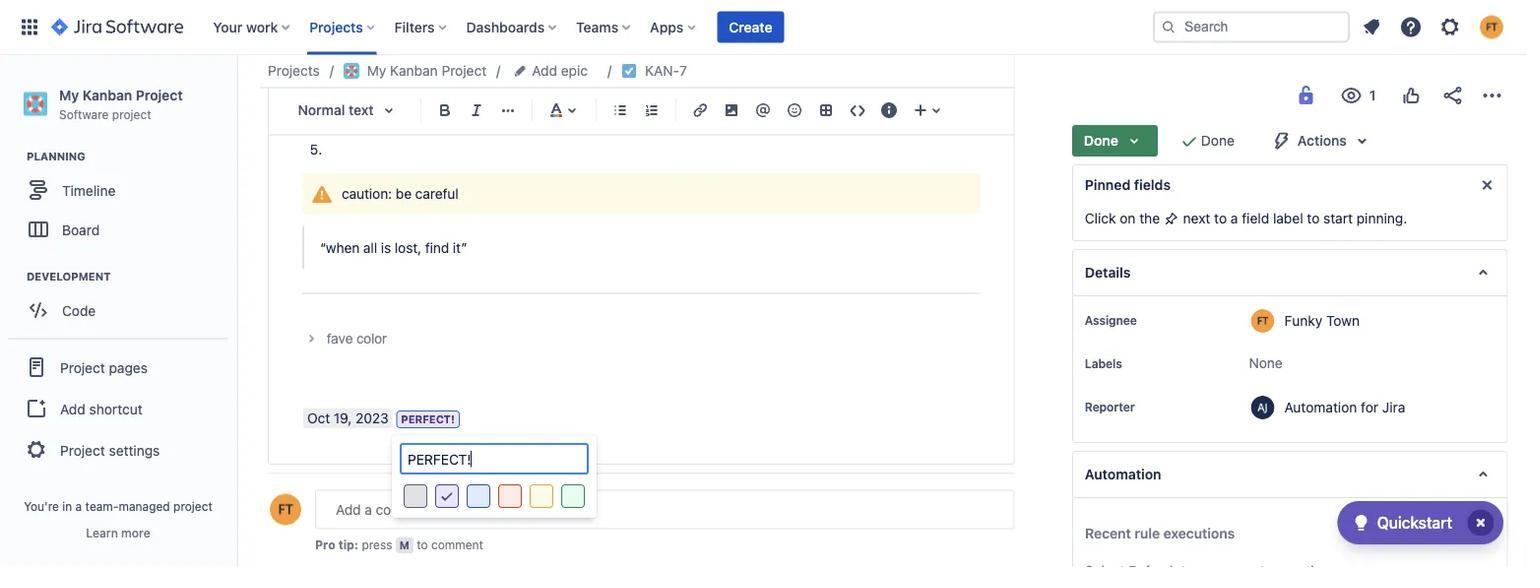 Task type: vqa. For each thing, say whether or not it's contained in the screenshot.
add a child issue
no



Task type: describe. For each thing, give the bounding box(es) containing it.
bold ⌘b image
[[433, 98, 457, 122]]

label
[[1273, 210, 1303, 226]]

primary element
[[12, 0, 1153, 55]]

hide message image
[[1475, 173, 1499, 197]]

your profile and settings image
[[1480, 15, 1504, 39]]

tip:
[[338, 538, 358, 552]]

board
[[62, 221, 100, 238]]

automation for jira
[[1284, 399, 1405, 415]]

group containing project pages
[[8, 338, 228, 478]]

:innocent: image
[[326, 86, 346, 105]]

panel warning image
[[310, 183, 334, 207]]

apps button
[[644, 11, 703, 43]]

more formatting image
[[496, 98, 520, 122]]

projects link
[[268, 59, 320, 83]]

add for add shortcut
[[60, 401, 85, 417]]

add image, video, or file image
[[720, 98, 743, 122]]

@funky town
[[330, 114, 417, 130]]

apps
[[650, 19, 684, 35]]

you're
[[24, 499, 59, 513]]

actions
[[1297, 132, 1346, 149]]

code snippet image
[[846, 98, 869, 122]]

Set a status field
[[402, 445, 587, 473]]

caution:
[[342, 185, 392, 202]]

my kanban project
[[367, 63, 487, 79]]

all
[[363, 240, 377, 256]]

pinned
[[1084, 177, 1130, 193]]

Add a comment… field
[[315, 490, 1015, 529]]

details
[[1084, 264, 1130, 281]]

project pages
[[60, 359, 148, 375]]

normal text
[[298, 102, 374, 118]]

project settings link
[[8, 429, 228, 472]]

planning image
[[3, 145, 27, 169]]

pinning.
[[1356, 210, 1407, 226]]

you're in a team-managed project
[[24, 499, 213, 513]]

pro tip: press m to comment
[[315, 538, 483, 552]]

shortcut
[[89, 401, 143, 417]]

dashboards
[[466, 19, 545, 35]]

caution: be careful
[[342, 185, 458, 202]]

be
[[396, 185, 412, 202]]

dashboards button
[[460, 11, 564, 43]]

the
[[1139, 210, 1160, 226]]

funky town
[[1284, 312, 1359, 328]]

banner containing your work
[[0, 0, 1527, 55]]

my kanban project software project
[[59, 87, 183, 121]]

cancel
[[340, 485, 384, 501]]

settings
[[109, 442, 160, 458]]

on
[[1119, 210, 1135, 226]]

assignee pin to top image
[[1140, 312, 1156, 328]]

my kanban project link
[[343, 59, 487, 83]]

careful
[[415, 185, 458, 202]]

code link
[[10, 291, 226, 330]]

link image
[[688, 98, 712, 122]]

done button
[[1072, 125, 1157, 157]]

task image
[[621, 63, 637, 79]]

filters button
[[389, 11, 455, 43]]

create button
[[717, 11, 784, 43]]

next
[[1183, 210, 1210, 226]]

development
[[27, 270, 111, 283]]

normal
[[298, 102, 345, 118]]

automation for automation for jira
[[1284, 399, 1357, 415]]

board link
[[10, 210, 226, 249]]

managed
[[119, 499, 170, 513]]

vote options: no one has voted for this issue yet. image
[[1399, 84, 1423, 107]]

7
[[680, 63, 687, 79]]

done image
[[1177, 129, 1201, 153]]

timeline
[[62, 182, 116, 198]]

perfect!
[[401, 414, 455, 427]]

more
[[121, 526, 150, 540]]

2 done from the left
[[1201, 132, 1234, 149]]

automation for automation
[[1084, 466, 1161, 483]]

0 horizontal spatial to
[[417, 538, 428, 552]]

quickstart
[[1377, 514, 1452, 532]]

pinned fields
[[1084, 177, 1170, 193]]

Search field
[[1153, 11, 1350, 43]]

kan-7 link
[[645, 59, 687, 83]]

1 horizontal spatial to
[[1214, 210, 1227, 226]]

info panel image
[[877, 98, 901, 122]]

2 horizontal spatial to
[[1307, 210, 1319, 226]]

Give this expand a title... text field
[[323, 328, 987, 351]]

"when all is lost, find it"
[[320, 240, 467, 256]]

cancel button
[[328, 477, 396, 509]]

my for my kanban project software project
[[59, 87, 79, 103]]

filters
[[395, 19, 435, 35]]

add epic button
[[510, 59, 594, 83]]

oct 19, 2023
[[307, 411, 389, 427]]

appswitcher icon image
[[18, 15, 41, 39]]

2023
[[355, 411, 389, 427]]

pages
[[109, 359, 148, 375]]

search image
[[1161, 19, 1177, 35]]

town for @funky town
[[384, 114, 417, 130]]

field
[[1241, 210, 1269, 226]]

save
[[281, 485, 312, 501]]

actions image
[[1480, 84, 1504, 107]]

learn more button
[[86, 525, 150, 541]]

m
[[400, 539, 409, 552]]

purple image
[[436, 485, 458, 509]]

a for in
[[75, 499, 82, 513]]

project inside my kanban project software project
[[136, 87, 183, 103]]

your
[[213, 19, 243, 35]]

teams button
[[570, 11, 638, 43]]

team-
[[85, 499, 119, 513]]

funky
[[1284, 312, 1322, 328]]

it
[[326, 56, 334, 72]]

details element
[[1072, 249, 1508, 296]]

save button
[[269, 477, 324, 509]]

create
[[729, 19, 772, 35]]

1 vertical spatial project
[[173, 499, 213, 513]]



Task type: locate. For each thing, give the bounding box(es) containing it.
project pages link
[[8, 346, 228, 389]]

project up add shortcut
[[60, 359, 105, 375]]

project
[[442, 63, 487, 79], [136, 87, 183, 103], [60, 359, 105, 375], [60, 442, 105, 458]]

to right m at the left bottom of page
[[417, 538, 428, 552]]

town right text
[[384, 114, 417, 130]]

numbered list ⌘⇧7 image
[[640, 98, 664, 122]]

to right next at the right of the page
[[1214, 210, 1227, 226]]

none
[[1249, 355, 1282, 371]]

share image
[[1441, 84, 1464, 107]]

1 horizontal spatial town
[[1326, 312, 1359, 328]]

my
[[367, 63, 386, 79], [59, 87, 79, 103]]

0 vertical spatial my
[[367, 63, 386, 79]]

1 horizontal spatial project
[[173, 499, 213, 513]]

italic ⌘i image
[[465, 98, 488, 122]]

settings image
[[1439, 15, 1462, 39]]

kanban for my kanban project software project
[[82, 87, 132, 103]]

19,
[[334, 411, 352, 427]]

add left shortcut
[[60, 401, 85, 417]]

your work button
[[207, 11, 298, 43]]

add inside dropdown button
[[532, 63, 557, 79]]

0 horizontal spatial kanban
[[82, 87, 132, 103]]

mention image
[[751, 98, 775, 122]]

my for my kanban project
[[367, 63, 386, 79]]

1 horizontal spatial a
[[1230, 210, 1238, 226]]

project settings
[[60, 442, 160, 458]]

it"
[[453, 240, 467, 256]]

epic
[[561, 63, 588, 79]]

project inside my kanban project software project
[[112, 107, 151, 121]]

dismiss quickstart image
[[1465, 507, 1497, 539]]

add left epic
[[532, 63, 557, 79]]

is
[[381, 240, 391, 256]]

1 vertical spatial add
[[60, 401, 85, 417]]

normal text button
[[289, 89, 413, 132]]

actions button
[[1258, 125, 1386, 157]]

bullet list ⌘⇧8 image
[[609, 98, 632, 122]]

development group
[[10, 269, 235, 336]]

software
[[59, 107, 109, 121]]

0 horizontal spatial add
[[60, 401, 85, 417]]

a right 'in'
[[75, 499, 82, 513]]

kanban for my kanban project
[[390, 63, 438, 79]]

kan-7
[[645, 63, 687, 79]]

project inside my kanban project link
[[442, 63, 487, 79]]

kanban inside my kanban project software project
[[82, 87, 132, 103]]

projects
[[309, 19, 363, 35], [268, 63, 320, 79]]

1 horizontal spatial add
[[532, 63, 557, 79]]

1 horizontal spatial automation
[[1284, 399, 1357, 415]]

sidebar navigation image
[[215, 79, 258, 118]]

done up next at the right of the page
[[1201, 132, 1234, 149]]

done up "pinned"
[[1083, 132, 1118, 149]]

done inside done dropdown button
[[1083, 132, 1118, 149]]

check image
[[1350, 511, 1373, 535]]

profile image of funky town image
[[270, 494, 301, 525]]

planning
[[27, 150, 85, 163]]

comment
[[431, 538, 483, 552]]

0 vertical spatial town
[[384, 114, 417, 130]]

0 horizontal spatial my
[[59, 87, 79, 103]]

my up software
[[59, 87, 79, 103]]

press
[[362, 538, 392, 552]]

to left start
[[1307, 210, 1319, 226]]

0 horizontal spatial project
[[112, 107, 151, 121]]

automation element
[[1072, 451, 1508, 498]]

jira software image
[[51, 15, 183, 39], [51, 15, 183, 39]]

1 vertical spatial kanban
[[82, 87, 132, 103]]

1 vertical spatial projects
[[268, 63, 320, 79]]

it worked
[[326, 56, 377, 75]]

0 vertical spatial project
[[112, 107, 151, 121]]

assignee
[[1084, 313, 1137, 327]]

1 vertical spatial automation
[[1084, 466, 1161, 483]]

group
[[8, 338, 228, 478]]

next to a field label to start pinning.
[[1179, 210, 1407, 226]]

for
[[1361, 399, 1378, 415]]

find
[[425, 240, 449, 256]]

1 done from the left
[[1083, 132, 1118, 149]]

a left field
[[1230, 210, 1238, 226]]

projects for projects link
[[268, 63, 320, 79]]

town
[[384, 114, 417, 130], [1326, 312, 1359, 328]]

projects for projects dropdown button
[[309, 19, 363, 35]]

fields
[[1134, 177, 1170, 193]]

table image
[[814, 98, 838, 122]]

banner
[[0, 0, 1527, 55]]

project inside project settings link
[[60, 442, 105, 458]]

project left sidebar navigation icon
[[136, 87, 183, 103]]

projects left it
[[268, 63, 320, 79]]

labels pin to top image
[[1126, 355, 1141, 371]]

project inside project pages link
[[60, 359, 105, 375]]

option group
[[400, 483, 589, 510]]

learn
[[86, 526, 118, 540]]

development image
[[3, 265, 27, 289]]

town for funky town
[[1326, 312, 1359, 328]]

kan-
[[645, 63, 680, 79]]

automation inside automation element
[[1084, 466, 1161, 483]]

text
[[349, 102, 374, 118]]

emoji image
[[783, 98, 806, 122]]

kanban down filters
[[390, 63, 438, 79]]

0 horizontal spatial done
[[1083, 132, 1118, 149]]

oct
[[307, 411, 330, 427]]

click on the
[[1084, 210, 1163, 226]]

learn more
[[86, 526, 150, 540]]

my right 'my kanban project' icon
[[367, 63, 386, 79]]

worked
[[338, 61, 377, 75]]

labels
[[1084, 356, 1122, 370]]

work
[[246, 19, 278, 35]]

reporter pin to top image
[[1138, 399, 1154, 415]]

help image
[[1399, 15, 1423, 39]]

:innocent: image
[[326, 86, 346, 105]]

planning group
[[10, 149, 235, 255]]

kanban
[[390, 63, 438, 79], [82, 87, 132, 103]]

0 vertical spatial automation
[[1284, 399, 1357, 415]]

click
[[1084, 210, 1116, 226]]

0 vertical spatial add
[[532, 63, 557, 79]]

project down add shortcut
[[60, 442, 105, 458]]

town inside description - main content area, start typing to enter text. text field
[[384, 114, 417, 130]]

start
[[1323, 210, 1353, 226]]

add epic
[[532, 63, 588, 79]]

add inside button
[[60, 401, 85, 417]]

0 vertical spatial a
[[1230, 210, 1238, 226]]

add shortcut
[[60, 401, 143, 417]]

automation left for
[[1284, 399, 1357, 415]]

1 vertical spatial my
[[59, 87, 79, 103]]

kanban up software
[[82, 87, 132, 103]]

projects up it
[[309, 19, 363, 35]]

lost,
[[395, 240, 422, 256]]

0 vertical spatial projects
[[309, 19, 363, 35]]

your work
[[213, 19, 278, 35]]

0 horizontal spatial town
[[384, 114, 417, 130]]

1 vertical spatial a
[[75, 499, 82, 513]]

1 vertical spatial town
[[1326, 312, 1359, 328]]

add for add epic
[[532, 63, 557, 79]]

notifications image
[[1360, 15, 1384, 39]]

1 horizontal spatial done
[[1201, 132, 1234, 149]]

project up the italic ⌘i image
[[442, 63, 487, 79]]

jira
[[1382, 399, 1405, 415]]

project right managed
[[173, 499, 213, 513]]

Description - Main content area, start typing to enter text. text field
[[290, 25, 992, 431]]

0 horizontal spatial automation
[[1084, 466, 1161, 483]]

"when
[[320, 240, 360, 256]]

quickstart button
[[1338, 501, 1504, 545]]

expand content image
[[299, 328, 323, 351]]

a for to
[[1230, 210, 1238, 226]]

automation
[[1284, 399, 1357, 415], [1084, 466, 1161, 483]]

copy link to issue image
[[683, 62, 699, 78]]

1 horizontal spatial my
[[367, 63, 386, 79]]

automation down reporter
[[1084, 466, 1161, 483]]

0 vertical spatial kanban
[[390, 63, 438, 79]]

projects inside dropdown button
[[309, 19, 363, 35]]

0 horizontal spatial a
[[75, 499, 82, 513]]

town right funky
[[1326, 312, 1359, 328]]

projects button
[[304, 11, 383, 43]]

my inside my kanban project software project
[[59, 87, 79, 103]]

add shortcut button
[[8, 389, 228, 429]]

project right software
[[112, 107, 151, 121]]

teams
[[576, 19, 619, 35]]

1 horizontal spatial kanban
[[390, 63, 438, 79]]

in
[[62, 499, 72, 513]]

@funky
[[330, 114, 380, 130]]

my kanban project image
[[343, 63, 359, 79]]

to
[[1214, 210, 1227, 226], [1307, 210, 1319, 226], [417, 538, 428, 552]]



